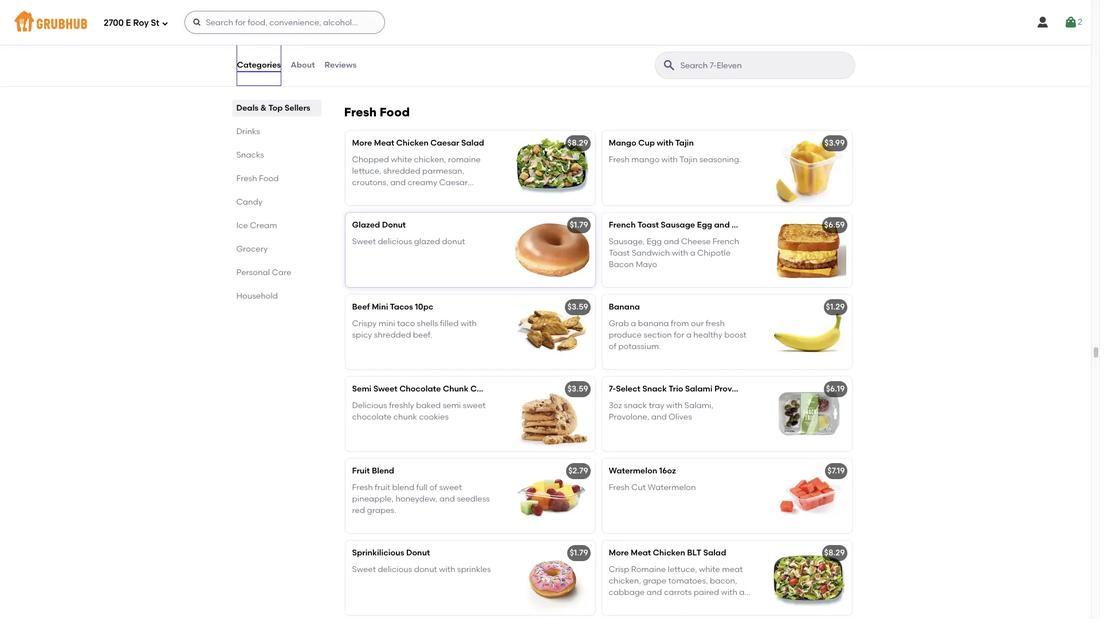 Task type: vqa. For each thing, say whether or not it's contained in the screenshot.
'$1.29'
yes



Task type: describe. For each thing, give the bounding box(es) containing it.
1 vertical spatial sweet
[[374, 384, 398, 394]]

chopped
[[352, 155, 389, 164]]

romaine
[[631, 564, 666, 574]]

for inside a convenient stick of pepperoni for hunger on the go.
[[733, 31, 744, 41]]

grab
[[609, 318, 629, 328]]

watermelon 16oz
[[609, 466, 676, 476]]

2
[[1078, 17, 1083, 27]]

style
[[427, 31, 445, 41]]

with inside crisp romaine lettuce, white meat chicken, grape tomatoes, bacon, cabbage and carrots paired with an avocado ranch dressing,
[[721, 588, 738, 597]]

7-select bayou blaze new orleans style ripple potato chips 2.5oz image
[[509, 8, 595, 82]]

candy
[[236, 197, 263, 207]]

caesar inside the chopped white chicken, romaine lettuce, shredded parmesan, croutons, and creamy caesar dressing.
[[439, 178, 468, 188]]

st
[[151, 18, 159, 28]]

0 vertical spatial olives
[[756, 384, 780, 394]]

$6.19
[[826, 384, 845, 394]]

fresh for fresh cut watermelon
[[609, 482, 630, 492]]

sprinkles
[[457, 564, 491, 574]]

salad for more meat chicken caesar salad
[[461, 138, 484, 148]]

stick
[[662, 31, 680, 41]]

$1.29
[[826, 302, 845, 312]]

fresh
[[706, 318, 725, 328]]

watermelon 16oz image
[[766, 459, 852, 533]]

of inside fresh fruit blend full of sweet pineapple, honeydew, and seedless red grapes.
[[430, 482, 437, 492]]

chicken for lettuce,
[[653, 548, 685, 558]]

semi sweet chocolate chunk cookie 6 pack image
[[509, 377, 595, 451]]

convenient
[[617, 31, 660, 41]]

baked
[[416, 400, 441, 410]]

drinks
[[236, 127, 260, 136]]

chipotle
[[698, 248, 731, 258]]

more meat chicken caesar salad
[[352, 138, 484, 148]]

and inside fresh fruit blend full of sweet pineapple, honeydew, and seedless red grapes.
[[440, 494, 455, 504]]

grapes.
[[367, 506, 396, 515]]

spicy new orleans style ripple potato chips
[[352, 31, 497, 53]]

lettuce, inside crisp romaine lettuce, white meat chicken, grape tomatoes, bacon, cabbage and carrots paired with an avocado ranch dressing,
[[668, 564, 697, 574]]

mango
[[632, 155, 660, 164]]

salami
[[685, 384, 713, 394]]

1 vertical spatial donut
[[414, 564, 437, 574]]

with inside 3oz snack tray with salami, provolone, and olives
[[666, 400, 683, 410]]

creamy
[[408, 178, 437, 188]]

french toast sausage egg and cheese
[[609, 220, 762, 230]]

3oz snack tray with salami, provolone, and olives
[[609, 400, 714, 422]]

toast inside the sausage, egg and cheese french toast sandwich with a chipotle bacon mayo
[[609, 248, 630, 258]]

beef mini tacos 10pc
[[352, 302, 434, 312]]

0 vertical spatial fresh food
[[344, 105, 410, 119]]

$2.79
[[569, 466, 588, 476]]

cheese inside the sausage, egg and cheese french toast sandwich with a chipotle bacon mayo
[[681, 237, 711, 246]]

drinks tab
[[236, 126, 317, 138]]

mayo
[[636, 260, 657, 270]]

lettuce, inside the chopped white chicken, romaine lettuce, shredded parmesan, croutons, and creamy caesar dressing.
[[352, 166, 382, 176]]

of inside a convenient stick of pepperoni for hunger on the go.
[[681, 31, 689, 41]]

0 vertical spatial french
[[609, 220, 636, 230]]

1 horizontal spatial svg image
[[193, 18, 202, 27]]

sprinkilicious donut image
[[509, 541, 595, 615]]

2.5oz
[[590, 15, 610, 25]]

7- for 7-select snack trio salami provolone olives 3oz
[[609, 384, 616, 394]]

reviews button
[[324, 45, 357, 86]]

main navigation navigation
[[0, 0, 1092, 45]]

$8.29 for crisp romaine lettuce, white meat chicken, grape tomatoes, bacon, cabbage and carrots paired with an avocado ranch dressing,
[[825, 548, 845, 558]]

$1.79 for french
[[570, 220, 588, 230]]

Search for food, convenience, alcohol... search field
[[185, 11, 385, 34]]

2700
[[104, 18, 124, 28]]

pack
[[507, 384, 527, 394]]

romaine
[[448, 155, 481, 164]]

of inside grab a banana from our fresh produce section for a healthy boost of potassium.
[[609, 342, 617, 351]]

go.
[[665, 43, 677, 53]]

e
[[126, 18, 131, 28]]

french toast sausage egg and cheese image
[[766, 213, 852, 287]]

sweet for sprinkilicious
[[352, 564, 376, 574]]

0 vertical spatial cheese
[[732, 220, 762, 230]]

a convenient stick of pepperoni for hunger on the go.
[[609, 31, 744, 53]]

salad for more meat chicken blt salad
[[704, 548, 726, 558]]

beef
[[352, 302, 370, 312]]

select for snack
[[616, 384, 641, 394]]

olives inside 3oz snack tray with salami, provolone, and olives
[[669, 412, 692, 422]]

dressing.
[[352, 189, 387, 199]]

7-select snack trio salami provolone olives 3oz
[[609, 384, 795, 394]]

style
[[488, 15, 508, 25]]

fresh fruit blend full of sweet pineapple, honeydew, and seedless red grapes.
[[352, 482, 490, 515]]

sprinkilicious donut
[[352, 548, 430, 558]]

ranch
[[646, 599, 668, 609]]

2700 e roy st
[[104, 18, 159, 28]]

about
[[291, 60, 315, 70]]

cut
[[632, 482, 646, 492]]

shredded inside the chopped white chicken, romaine lettuce, shredded parmesan, croutons, and creamy caesar dressing.
[[383, 166, 421, 176]]

roy
[[133, 18, 149, 28]]

$1.79 for more
[[570, 548, 588, 558]]

household
[[236, 291, 278, 301]]

potato
[[471, 31, 497, 41]]

with right 'mango'
[[662, 155, 678, 164]]

snack
[[624, 400, 647, 410]]

fresh up chopped
[[344, 105, 377, 119]]

and inside crisp romaine lettuce, white meat chicken, grape tomatoes, bacon, cabbage and carrots paired with an avocado ranch dressing,
[[647, 588, 662, 597]]

16oz
[[659, 466, 676, 476]]

ice cream tab
[[236, 220, 317, 232]]

fresh food tab
[[236, 173, 317, 185]]

produce
[[609, 330, 642, 340]]

semi
[[352, 384, 372, 394]]

fruit blend image
[[509, 459, 595, 533]]

delicious
[[352, 400, 387, 410]]

$3.59 for banana
[[568, 302, 588, 312]]

meat for white
[[374, 138, 394, 148]]

7-select snack trio salami provolone olives 3oz image
[[766, 377, 852, 451]]

1 horizontal spatial food
[[380, 105, 410, 119]]

1 horizontal spatial donut
[[442, 237, 465, 246]]

tajin for mango
[[680, 155, 698, 164]]

candy tab
[[236, 196, 317, 208]]

sprinkilicious
[[352, 548, 404, 558]]

freshly
[[389, 400, 414, 410]]

household tab
[[236, 290, 317, 302]]

blend
[[372, 466, 394, 476]]

more meat chicken blt salad
[[609, 548, 726, 558]]

delicious freshly baked semi sweet chocolate chunk cookies
[[352, 400, 486, 422]]

categories button
[[236, 45, 282, 86]]

white inside the chopped white chicken, romaine lettuce, shredded parmesan, croutons, and creamy caesar dressing.
[[391, 155, 412, 164]]

snacks
[[236, 150, 264, 160]]

tillamook pepperoni stick 1.44oz image
[[766, 8, 852, 82]]

honeydew,
[[396, 494, 438, 504]]

an
[[740, 588, 750, 597]]

bacon,
[[710, 576, 737, 586]]

snacks tab
[[236, 149, 317, 161]]

chicken, inside the chopped white chicken, romaine lettuce, shredded parmesan, croutons, and creamy caesar dressing.
[[414, 155, 446, 164]]

ice cream
[[236, 221, 277, 230]]

grab a banana from our fresh produce section for a healthy boost of potassium.
[[609, 318, 747, 351]]

from
[[671, 318, 689, 328]]

provolone
[[715, 384, 754, 394]]

chocolate
[[400, 384, 441, 394]]

red
[[352, 506, 365, 515]]

1 horizontal spatial new
[[436, 15, 454, 25]]

chips
[[352, 43, 373, 53]]

grocery
[[236, 244, 268, 254]]

chunk
[[443, 384, 469, 394]]



Task type: locate. For each thing, give the bounding box(es) containing it.
more up crisp
[[609, 548, 629, 558]]

toast
[[638, 220, 659, 230], [609, 248, 630, 258]]

0 horizontal spatial 3oz
[[609, 400, 622, 410]]

sweet delicious glazed donut
[[352, 237, 465, 246]]

more meat chicken caesar salad image
[[509, 131, 595, 205]]

white inside crisp romaine lettuce, white meat chicken, grape tomatoes, bacon, cabbage and carrots paired with an avocado ranch dressing,
[[699, 564, 720, 574]]

fresh left cut
[[609, 482, 630, 492]]

chicken, up cabbage
[[609, 576, 641, 586]]

1 horizontal spatial chicken
[[653, 548, 685, 558]]

with down sausage
[[672, 248, 688, 258]]

personal care tab
[[236, 267, 317, 279]]

potato
[[537, 15, 563, 25]]

mango cup with tajin image
[[766, 131, 852, 205]]

delicious down 'glazed donut' at the top of the page
[[378, 237, 412, 246]]

select up the spicy
[[359, 15, 384, 25]]

fresh food down snacks
[[236, 174, 279, 183]]

cup
[[639, 138, 655, 148]]

0 horizontal spatial meat
[[374, 138, 394, 148]]

2 $3.59 from the top
[[568, 384, 588, 394]]

2 delicious from the top
[[378, 564, 412, 574]]

meat for romaine
[[631, 548, 651, 558]]

a left chipotle
[[690, 248, 696, 258]]

7- up the spicy
[[352, 15, 359, 25]]

and left seedless
[[440, 494, 455, 504]]

3oz inside 3oz snack tray with salami, provolone, and olives
[[609, 400, 622, 410]]

1 vertical spatial $8.29
[[825, 548, 845, 558]]

crisp
[[609, 564, 629, 574]]

white down more meat chicken caesar salad on the left
[[391, 155, 412, 164]]

0 vertical spatial $3.59
[[568, 302, 588, 312]]

orleans up potato
[[456, 15, 486, 25]]

with inside the sausage, egg and cheese french toast sandwich with a chipotle bacon mayo
[[672, 248, 688, 258]]

chocolate
[[352, 412, 392, 422]]

chicken up the chopped white chicken, romaine lettuce, shredded parmesan, croutons, and creamy caesar dressing.
[[396, 138, 429, 148]]

1 horizontal spatial select
[[616, 384, 641, 394]]

and inside the chopped white chicken, romaine lettuce, shredded parmesan, croutons, and creamy caesar dressing.
[[390, 178, 406, 188]]

crispy mini taco shells filled with spicy shredded beef.
[[352, 318, 477, 340]]

fresh
[[344, 105, 377, 119], [609, 155, 630, 164], [236, 174, 257, 183], [352, 482, 373, 492], [609, 482, 630, 492]]

0 horizontal spatial select
[[359, 15, 384, 25]]

chicken, inside crisp romaine lettuce, white meat chicken, grape tomatoes, bacon, cabbage and carrots paired with an avocado ranch dressing,
[[609, 576, 641, 586]]

1 vertical spatial french
[[713, 237, 740, 246]]

delicious for glazed
[[378, 237, 412, 246]]

a down "our"
[[687, 330, 692, 340]]

donut down sprinkilicious donut
[[414, 564, 437, 574]]

$8.29 for chopped white chicken, romaine lettuce, shredded parmesan, croutons, and creamy caesar dressing.
[[568, 138, 588, 148]]

1 horizontal spatial for
[[733, 31, 744, 41]]

sweet down cookie
[[463, 400, 486, 410]]

svg image
[[1064, 15, 1078, 29], [193, 18, 202, 27], [162, 20, 169, 27]]

chicken, up parmesan,
[[414, 155, 446, 164]]

0 horizontal spatial sweet
[[439, 482, 462, 492]]

the
[[650, 43, 663, 53]]

more meat chicken blt salad image
[[766, 541, 852, 615]]

new inside spicy new orleans style ripple potato chips
[[375, 31, 393, 41]]

mini
[[372, 302, 388, 312]]

1 delicious from the top
[[378, 237, 412, 246]]

shredded inside crispy mini taco shells filled with spicy shredded beef.
[[374, 330, 411, 340]]

with
[[657, 138, 674, 148], [662, 155, 678, 164], [672, 248, 688, 258], [461, 318, 477, 328], [666, 400, 683, 410], [439, 564, 456, 574], [721, 588, 738, 597]]

and left creamy
[[390, 178, 406, 188]]

0 vertical spatial watermelon
[[609, 466, 658, 476]]

with left sprinkles
[[439, 564, 456, 574]]

new right the spicy
[[375, 31, 393, 41]]

0 vertical spatial toast
[[638, 220, 659, 230]]

food
[[380, 105, 410, 119], [259, 174, 279, 183]]

2 horizontal spatial svg image
[[1064, 15, 1078, 29]]

fresh food inside tab
[[236, 174, 279, 183]]

chicken for chicken,
[[396, 138, 429, 148]]

food down snacks "tab" on the top left of page
[[259, 174, 279, 183]]

$3.99
[[825, 138, 845, 148]]

trio
[[669, 384, 683, 394]]

sweet up seedless
[[439, 482, 462, 492]]

0 horizontal spatial chicken
[[396, 138, 429, 148]]

fresh cut watermelon
[[609, 482, 696, 492]]

carrots
[[664, 588, 692, 597]]

0 vertical spatial sweet
[[352, 237, 376, 246]]

1 horizontal spatial chicken,
[[609, 576, 641, 586]]

2 vertical spatial of
[[430, 482, 437, 492]]

0 horizontal spatial olives
[[669, 412, 692, 422]]

1 vertical spatial food
[[259, 174, 279, 183]]

1 vertical spatial $3.59
[[568, 384, 588, 394]]

with right filled at the left
[[461, 318, 477, 328]]

meat up chopped
[[374, 138, 394, 148]]

delicious down sprinkilicious donut
[[378, 564, 412, 574]]

caesar down parmesan,
[[439, 178, 468, 188]]

donut up sweet delicious donut with sprinkles
[[406, 548, 430, 558]]

1 vertical spatial of
[[609, 342, 617, 351]]

10pc
[[415, 302, 434, 312]]

1 vertical spatial salad
[[704, 548, 726, 558]]

chopped white chicken, romaine lettuce, shredded parmesan, croutons, and creamy caesar dressing.
[[352, 155, 481, 199]]

fresh for fresh fruit blend full of sweet pineapple, honeydew, and seedless red grapes.
[[352, 482, 373, 492]]

salad up the romaine
[[461, 138, 484, 148]]

0 vertical spatial more
[[352, 138, 372, 148]]

lettuce, up croutons,
[[352, 166, 382, 176]]

dressing,
[[670, 599, 705, 609]]

1 vertical spatial toast
[[609, 248, 630, 258]]

and down tray
[[652, 412, 667, 422]]

cookies
[[419, 412, 449, 422]]

select up snack at bottom right
[[616, 384, 641, 394]]

Search 7-Eleven search field
[[680, 60, 851, 71]]

fresh inside fresh fruit blend full of sweet pineapple, honeydew, and seedless red grapes.
[[352, 482, 373, 492]]

banana image
[[766, 295, 852, 369]]

0 vertical spatial white
[[391, 155, 412, 164]]

shredded down mini
[[374, 330, 411, 340]]

1 vertical spatial more
[[609, 548, 629, 558]]

ripple
[[446, 31, 469, 41]]

0 vertical spatial 3oz
[[782, 384, 795, 394]]

1 vertical spatial meat
[[631, 548, 651, 558]]

orleans down bayou
[[394, 31, 425, 41]]

3oz left $6.19
[[782, 384, 795, 394]]

and inside 3oz snack tray with salami, provolone, and olives
[[652, 412, 667, 422]]

snack
[[643, 384, 667, 394]]

beef mini tacos 10pc image
[[509, 295, 595, 369]]

tray
[[649, 400, 665, 410]]

tajin for cup
[[676, 138, 694, 148]]

spicy
[[352, 330, 372, 340]]

salad right the blt
[[704, 548, 726, 558]]

0 vertical spatial meat
[[374, 138, 394, 148]]

magnifying glass icon image
[[662, 58, 676, 72]]

0 horizontal spatial food
[[259, 174, 279, 183]]

0 vertical spatial for
[[733, 31, 744, 41]]

lettuce, up the tomatoes,
[[668, 564, 697, 574]]

1 vertical spatial $1.79
[[570, 548, 588, 558]]

sweet for glazed
[[352, 237, 376, 246]]

tajin
[[676, 138, 694, 148], [680, 155, 698, 164]]

more up chopped
[[352, 138, 372, 148]]

$3.59 for 7-select snack trio salami provolone olives 3oz
[[568, 384, 588, 394]]

0 vertical spatial chicken
[[396, 138, 429, 148]]

1 horizontal spatial $8.29
[[825, 548, 845, 558]]

grocery tab
[[236, 243, 317, 255]]

sweet
[[352, 237, 376, 246], [374, 384, 398, 394], [352, 564, 376, 574]]

fresh food up chopped
[[344, 105, 410, 119]]

fresh up candy
[[236, 174, 257, 183]]

parmesan,
[[422, 166, 465, 176]]

7- up provolone, on the right bottom of page
[[609, 384, 616, 394]]

fresh inside tab
[[236, 174, 257, 183]]

of right "stick"
[[681, 31, 689, 41]]

donut
[[442, 237, 465, 246], [414, 564, 437, 574]]

provolone,
[[609, 412, 650, 422]]

1 vertical spatial white
[[699, 564, 720, 574]]

donut for glazed donut
[[382, 220, 406, 230]]

toast up bacon
[[609, 248, 630, 258]]

0 horizontal spatial donut
[[414, 564, 437, 574]]

1 vertical spatial 3oz
[[609, 400, 622, 410]]

1 horizontal spatial of
[[609, 342, 617, 351]]

sweet up delicious
[[374, 384, 398, 394]]

0 vertical spatial food
[[380, 105, 410, 119]]

glazed donut image
[[509, 213, 595, 287]]

1 vertical spatial select
[[616, 384, 641, 394]]

2 horizontal spatial of
[[681, 31, 689, 41]]

0 horizontal spatial white
[[391, 155, 412, 164]]

food inside tab
[[259, 174, 279, 183]]

0 vertical spatial lettuce,
[[352, 166, 382, 176]]

0 horizontal spatial $8.29
[[568, 138, 588, 148]]

&
[[261, 103, 267, 113]]

3oz
[[782, 384, 795, 394], [609, 400, 622, 410]]

spicy
[[352, 31, 373, 41]]

1 horizontal spatial egg
[[697, 220, 713, 230]]

and down sausage
[[664, 237, 679, 246]]

a up 'produce'
[[631, 318, 636, 328]]

delicious for sprinkilicious
[[378, 564, 412, 574]]

1 $3.59 from the top
[[568, 302, 588, 312]]

1 vertical spatial donut
[[406, 548, 430, 558]]

3oz up provolone, on the right bottom of page
[[609, 400, 622, 410]]

svg image
[[1036, 15, 1050, 29]]

$7.19
[[828, 466, 845, 476]]

1 horizontal spatial more
[[609, 548, 629, 558]]

about button
[[290, 45, 316, 86]]

7- for 7-select bayou blaze new orleans style ripple potato chips 2.5oz
[[352, 15, 359, 25]]

meat up the romaine on the bottom
[[631, 548, 651, 558]]

fruit blend
[[352, 466, 394, 476]]

boost
[[725, 330, 747, 340]]

for down the "from" on the right of the page
[[674, 330, 685, 340]]

1 vertical spatial a
[[631, 318, 636, 328]]

0 horizontal spatial fresh food
[[236, 174, 279, 183]]

glazed donut
[[352, 220, 406, 230]]

and inside the sausage, egg and cheese french toast sandwich with a chipotle bacon mayo
[[664, 237, 679, 246]]

1 vertical spatial caesar
[[439, 178, 468, 188]]

1 horizontal spatial white
[[699, 564, 720, 574]]

bacon
[[609, 260, 634, 270]]

blt
[[687, 548, 702, 558]]

0 vertical spatial shredded
[[383, 166, 421, 176]]

0 vertical spatial 7-
[[352, 15, 359, 25]]

potassium.
[[619, 342, 661, 351]]

grape
[[643, 576, 667, 586]]

of down 'produce'
[[609, 342, 617, 351]]

with down bacon, in the right bottom of the page
[[721, 588, 738, 597]]

bayou
[[386, 15, 411, 25]]

crisp romaine lettuce, white meat chicken, grape tomatoes, bacon, cabbage and carrots paired with an avocado ranch dressing,
[[609, 564, 750, 609]]

donut for sprinkilicious donut
[[406, 548, 430, 558]]

more for more meat chicken blt salad
[[609, 548, 629, 558]]

meat
[[374, 138, 394, 148], [631, 548, 651, 558]]

and up chipotle
[[715, 220, 730, 230]]

with right cup at the top of page
[[657, 138, 674, 148]]

0 horizontal spatial lettuce,
[[352, 166, 382, 176]]

0 vertical spatial orleans
[[456, 15, 486, 25]]

fresh down "mango"
[[609, 155, 630, 164]]

0 vertical spatial caesar
[[431, 138, 459, 148]]

fresh up pineapple,
[[352, 482, 373, 492]]

for inside grab a banana from our fresh produce section for a healthy boost of potassium.
[[674, 330, 685, 340]]

0 horizontal spatial toast
[[609, 248, 630, 258]]

deals & top sellers tab
[[236, 102, 317, 114]]

1 vertical spatial delicious
[[378, 564, 412, 574]]

sweet inside delicious freshly baked semi sweet chocolate chunk cookies
[[463, 400, 486, 410]]

0 vertical spatial a
[[690, 248, 696, 258]]

seasoning.
[[700, 155, 741, 164]]

select for new
[[359, 15, 384, 25]]

lettuce,
[[352, 166, 382, 176], [668, 564, 697, 574]]

1 horizontal spatial cheese
[[732, 220, 762, 230]]

2 $1.79 from the top
[[570, 548, 588, 558]]

a inside the sausage, egg and cheese french toast sandwich with a chipotle bacon mayo
[[690, 248, 696, 258]]

tacos
[[390, 302, 413, 312]]

reviews
[[325, 60, 357, 70]]

mini
[[379, 318, 395, 328]]

avocado
[[609, 599, 644, 609]]

egg inside the sausage, egg and cheese french toast sandwich with a chipotle bacon mayo
[[647, 237, 662, 246]]

caesar up the romaine
[[431, 138, 459, 148]]

0 vertical spatial donut
[[382, 220, 406, 230]]

1 $1.79 from the top
[[570, 220, 588, 230]]

chicken left the blt
[[653, 548, 685, 558]]

healthy
[[694, 330, 723, 340]]

for right pepperoni
[[733, 31, 744, 41]]

0 vertical spatial $8.29
[[568, 138, 588, 148]]

orleans
[[456, 15, 486, 25], [394, 31, 425, 41]]

0 horizontal spatial 7-
[[352, 15, 359, 25]]

chicken
[[396, 138, 429, 148], [653, 548, 685, 558]]

pepperoni
[[691, 31, 731, 41]]

donut right 'glazed'
[[442, 237, 465, 246]]

0 horizontal spatial of
[[430, 482, 437, 492]]

0 vertical spatial new
[[436, 15, 454, 25]]

egg right sausage
[[697, 220, 713, 230]]

chips
[[565, 15, 588, 25]]

0 horizontal spatial orleans
[[394, 31, 425, 41]]

and down the grape
[[647, 588, 662, 597]]

1 vertical spatial tajin
[[680, 155, 698, 164]]

select
[[359, 15, 384, 25], [616, 384, 641, 394]]

french up chipotle
[[713, 237, 740, 246]]

1 vertical spatial sweet
[[439, 482, 462, 492]]

with down trio
[[666, 400, 683, 410]]

fresh food
[[344, 105, 410, 119], [236, 174, 279, 183]]

olives down salami,
[[669, 412, 692, 422]]

tomatoes,
[[669, 576, 708, 586]]

1 vertical spatial lettuce,
[[668, 564, 697, 574]]

french up the sausage,
[[609, 220, 636, 230]]

white up bacon, in the right bottom of the page
[[699, 564, 720, 574]]

watermelon down 16oz
[[648, 482, 696, 492]]

care
[[272, 268, 291, 277]]

hunger
[[609, 43, 637, 53]]

personal
[[236, 268, 270, 277]]

on
[[639, 43, 648, 53]]

1 horizontal spatial salad
[[704, 548, 726, 558]]

1 vertical spatial fresh food
[[236, 174, 279, 183]]

1 horizontal spatial toast
[[638, 220, 659, 230]]

1 horizontal spatial sweet
[[463, 400, 486, 410]]

0 vertical spatial $1.79
[[570, 220, 588, 230]]

semi
[[443, 400, 461, 410]]

sellers
[[285, 103, 310, 113]]

top
[[268, 103, 283, 113]]

$3.59
[[568, 302, 588, 312], [568, 384, 588, 394]]

1 horizontal spatial 7-
[[609, 384, 616, 394]]

white
[[391, 155, 412, 164], [699, 564, 720, 574]]

sweet down glazed
[[352, 237, 376, 246]]

more for more meat chicken caesar salad
[[352, 138, 372, 148]]

1 vertical spatial chicken,
[[609, 576, 641, 586]]

tajin left seasoning.
[[680, 155, 698, 164]]

glazed
[[352, 220, 380, 230]]

shredded up creamy
[[383, 166, 421, 176]]

2 vertical spatial a
[[687, 330, 692, 340]]

0 horizontal spatial new
[[375, 31, 393, 41]]

french
[[609, 220, 636, 230], [713, 237, 740, 246]]

1 vertical spatial olives
[[669, 412, 692, 422]]

0 horizontal spatial for
[[674, 330, 685, 340]]

0 horizontal spatial french
[[609, 220, 636, 230]]

food up more meat chicken caesar salad on the left
[[380, 105, 410, 119]]

svg image inside 2 button
[[1064, 15, 1078, 29]]

chicken,
[[414, 155, 446, 164], [609, 576, 641, 586]]

0 horizontal spatial more
[[352, 138, 372, 148]]

sweet down sprinkilicious
[[352, 564, 376, 574]]

ripple
[[510, 15, 535, 25]]

1 horizontal spatial french
[[713, 237, 740, 246]]

paired
[[694, 588, 719, 597]]

deals
[[236, 103, 259, 113]]

donut up sweet delicious glazed donut
[[382, 220, 406, 230]]

0 vertical spatial chicken,
[[414, 155, 446, 164]]

1 horizontal spatial 3oz
[[782, 384, 795, 394]]

a
[[609, 31, 615, 41]]

orleans inside spicy new orleans style ripple potato chips
[[394, 31, 425, 41]]

0 vertical spatial sweet
[[463, 400, 486, 410]]

french inside the sausage, egg and cheese french toast sandwich with a chipotle bacon mayo
[[713, 237, 740, 246]]

deals & top sellers
[[236, 103, 310, 113]]

0 horizontal spatial svg image
[[162, 20, 169, 27]]

1 horizontal spatial orleans
[[456, 15, 486, 25]]

fresh for fresh mango with tajin seasoning.
[[609, 155, 630, 164]]

1 vertical spatial new
[[375, 31, 393, 41]]

tajin up fresh mango with tajin seasoning.
[[676, 138, 694, 148]]

watermelon up cut
[[609, 466, 658, 476]]

for
[[733, 31, 744, 41], [674, 330, 685, 340]]

blaze
[[413, 15, 434, 25]]

olives right provolone
[[756, 384, 780, 394]]

0 vertical spatial of
[[681, 31, 689, 41]]

salami,
[[685, 400, 714, 410]]

1 horizontal spatial meat
[[631, 548, 651, 558]]

section
[[644, 330, 672, 340]]

with inside crispy mini taco shells filled with spicy shredded beef.
[[461, 318, 477, 328]]

new up style
[[436, 15, 454, 25]]

sweet inside fresh fruit blend full of sweet pineapple, honeydew, and seedless red grapes.
[[439, 482, 462, 492]]

of right full
[[430, 482, 437, 492]]

1 vertical spatial watermelon
[[648, 482, 696, 492]]

toast up the sausage,
[[638, 220, 659, 230]]

egg up sandwich
[[647, 237, 662, 246]]



